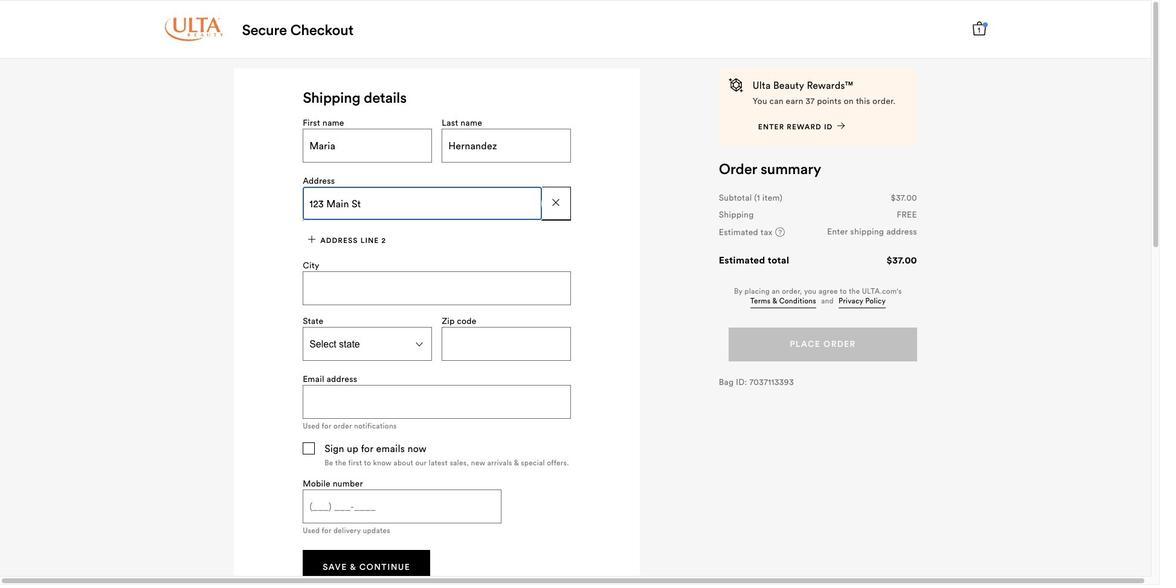 Task type: describe. For each thing, give the bounding box(es) containing it.
Zip code telephone field
[[443, 328, 571, 360]]

First name text field
[[304, 130, 432, 162]]

withicon image
[[308, 236, 316, 243]]

City text field
[[304, 272, 571, 304]]

Email address field
[[304, 386, 571, 418]]

withiconright image
[[838, 122, 845, 129]]

Last name text field
[[443, 130, 571, 162]]

Address text field
[[304, 188, 542, 219]]



Task type: locate. For each thing, give the bounding box(es) containing it.
click to learn how tax is calculated image
[[775, 227, 785, 237]]

Mobile number telephone field
[[304, 490, 501, 523]]



Task type: vqa. For each thing, say whether or not it's contained in the screenshot.
"withIconRight"
yes



